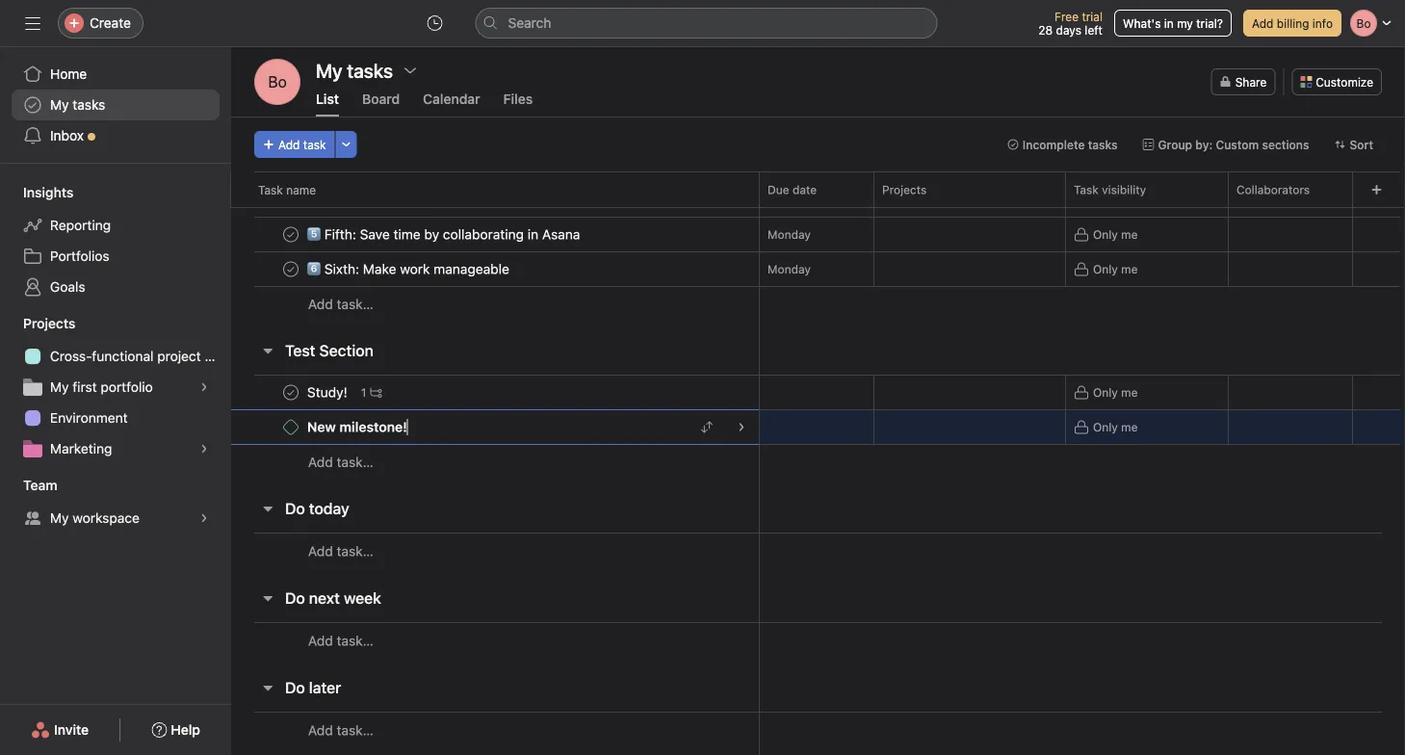 Task type: locate. For each thing, give the bounding box(es) containing it.
3 add task… from the top
[[308, 543, 373, 559]]

only for the linked projects for study! cell
[[1093, 386, 1118, 399]]

cross-functional project plan
[[50, 348, 231, 364]]

add down "later"
[[308, 722, 333, 738]]

2 task from the left
[[1074, 183, 1099, 196]]

28
[[1038, 23, 1053, 37]]

0 vertical spatial collapse task list for this section image
[[260, 343, 275, 358]]

me for the linked projects for study! cell
[[1121, 386, 1138, 399]]

calendar
[[423, 91, 480, 107]]

task
[[258, 183, 283, 196], [1074, 183, 1099, 196]]

only me for linked projects for 5️⃣ fifth: save time by collaborating in asana cell
[[1093, 228, 1138, 241]]

0 vertical spatial monday
[[768, 228, 811, 241]]

section
[[319, 341, 373, 360]]

1 only from the top
[[1093, 193, 1118, 207]]

task… down new milestone! "text box"
[[337, 454, 373, 470]]

0 vertical spatial do
[[285, 499, 305, 518]]

0 horizontal spatial projects
[[23, 315, 76, 331]]

my for my workspace
[[50, 510, 69, 526]]

add collaborators image
[[1323, 419, 1339, 435]]

goals
[[50, 279, 85, 295]]

1 vertical spatial completed image
[[279, 381, 302, 404]]

add task… row for do later
[[231, 712, 1405, 748]]

team
[[23, 477, 57, 493]]

3 task… from the top
[[337, 543, 373, 559]]

monday
[[768, 228, 811, 241], [768, 262, 811, 276]]

add task… row for do next week
[[231, 622, 1405, 659]]

2 add task… button from the top
[[308, 452, 373, 473]]

1 vertical spatial do
[[285, 589, 305, 607]]

my tasks
[[50, 97, 105, 113]]

my tasks
[[316, 59, 393, 81]]

completed image
[[279, 188, 302, 211], [279, 381, 302, 404]]

3 me from the top
[[1121, 262, 1138, 276]]

header recently assigned tree grid
[[231, 0, 1405, 322]]

2 only me from the top
[[1093, 228, 1138, 241]]

3 only me from the top
[[1093, 262, 1138, 276]]

my inside projects element
[[50, 379, 69, 395]]

add task… down do next week 'button'
[[308, 633, 373, 649]]

projects up the cross-
[[23, 315, 76, 331]]

1 vertical spatial projects
[[23, 315, 76, 331]]

my inside teams element
[[50, 510, 69, 526]]

test
[[285, 341, 315, 360]]

5 add task… from the top
[[308, 722, 373, 738]]

3 completed checkbox from the top
[[279, 381, 302, 404]]

next
[[309, 589, 340, 607]]

1 completed checkbox from the top
[[279, 188, 302, 211]]

do today button
[[285, 491, 349, 526]]

completed image
[[279, 223, 302, 246], [279, 258, 302, 281]]

do inside do later button
[[285, 678, 305, 697]]

completed checkbox up completed milestone image
[[279, 381, 302, 404]]

2 vertical spatial completed checkbox
[[279, 381, 302, 404]]

add task… button for next
[[308, 630, 373, 652]]

completed image for 5️⃣ fifth: save time by collaborating in asana text field
[[279, 223, 302, 246]]

2 vertical spatial do
[[285, 678, 305, 697]]

task name column header
[[254, 171, 765, 207]]

2 only me row from the top
[[231, 409, 1405, 445]]

days
[[1056, 23, 1081, 37]]

collapse task list for this section image left next
[[260, 590, 275, 606]]

insights element
[[0, 175, 231, 306]]

4 me from the top
[[1121, 386, 1138, 399]]

3 collapse task list for this section image from the top
[[260, 590, 275, 606]]

task… down "later"
[[337, 722, 373, 738]]

add left billing
[[1252, 16, 1274, 30]]

1 task… from the top
[[337, 296, 373, 312]]

2 completed image from the top
[[279, 258, 302, 281]]

projects
[[882, 183, 927, 196], [23, 315, 76, 331]]

completed checkbox inside study! cell
[[279, 381, 302, 404]]

my left 'first'
[[50, 379, 69, 395]]

completed image inside the 6️⃣ sixth: make work manageable cell
[[279, 258, 302, 281]]

1 vertical spatial collapse task list for this section image
[[260, 501, 275, 516]]

1 vertical spatial completed checkbox
[[279, 258, 302, 281]]

1 completed image from the top
[[279, 188, 302, 211]]

2 my from the top
[[50, 379, 69, 395]]

what's in my trial?
[[1123, 16, 1223, 30]]

add
[[1252, 16, 1274, 30], [278, 138, 300, 151], [308, 296, 333, 312], [308, 454, 333, 470], [308, 543, 333, 559], [308, 633, 333, 649], [308, 722, 333, 738]]

do right collapse task list for this section icon
[[285, 678, 305, 697]]

my
[[50, 97, 69, 113], [50, 379, 69, 395], [50, 510, 69, 526]]

0 vertical spatial tasks
[[73, 97, 105, 113]]

do later
[[285, 678, 341, 697]]

task… up week
[[337, 543, 373, 559]]

add task… button up the section
[[308, 294, 373, 315]]

add task… down today
[[308, 543, 373, 559]]

add up test section
[[308, 296, 333, 312]]

task left name
[[258, 183, 283, 196]]

bo button
[[254, 59, 300, 105]]

collapse task list for this section image for do next week
[[260, 590, 275, 606]]

create
[[90, 15, 131, 31]]

tasks inside 'incomplete tasks' dropdown button
[[1088, 138, 1118, 151]]

0 vertical spatial completed checkbox
[[279, 188, 302, 211]]

do inside do today button
[[285, 499, 305, 518]]

functional
[[92, 348, 154, 364]]

2 do from the top
[[285, 589, 305, 607]]

1 completed image from the top
[[279, 223, 302, 246]]

see details, marketing image
[[198, 443, 210, 455]]

sections
[[1262, 138, 1309, 151]]

my up inbox
[[50, 97, 69, 113]]

add task… down new milestone! "text box"
[[308, 454, 373, 470]]

visibility
[[1102, 183, 1146, 196]]

2 only from the top
[[1093, 228, 1118, 241]]

1 task from the left
[[258, 183, 283, 196]]

completed checkbox up completed checkbox at left
[[279, 188, 302, 211]]

1 vertical spatial tasks
[[1088, 138, 1118, 151]]

add for add billing info button
[[1252, 16, 1274, 30]]

completed image up completed checkbox at left
[[279, 188, 302, 211]]

projects inside row
[[882, 183, 927, 196]]

completed checkbox for the study! text field
[[279, 381, 302, 404]]

3 my from the top
[[50, 510, 69, 526]]

placeholderusericon image
[[1242, 21, 1254, 32], [1242, 90, 1254, 102], [1242, 159, 1254, 171], [1242, 194, 1254, 206], [1242, 421, 1254, 433]]

5 add task… button from the top
[[308, 720, 373, 741]]

add task… button inside "header recently assigned" tree grid
[[308, 294, 373, 315]]

1 row from the top
[[231, 171, 1405, 207]]

5 placeholderusericon image from the top
[[1242, 421, 1254, 433]]

2 monday from the top
[[768, 262, 811, 276]]

3 placeholderusericon image from the top
[[1242, 159, 1254, 171]]

row
[[231, 171, 1405, 207], [231, 217, 1405, 252], [231, 251, 1405, 287], [231, 375, 1405, 410]]

my tasks link
[[12, 90, 220, 120]]

group
[[1158, 138, 1192, 151]]

1 vertical spatial monday
[[768, 262, 811, 276]]

add task… inside "header recently assigned" tree grid
[[308, 296, 373, 312]]

add task… for later
[[308, 722, 373, 738]]

my inside 'global' element
[[50, 97, 69, 113]]

1 horizontal spatial projects
[[882, 183, 927, 196]]

add down next
[[308, 633, 333, 649]]

4️⃣ fourth: stay on top of incoming work cell
[[231, 182, 760, 218]]

share button
[[1211, 68, 1275, 95]]

Completed checkbox
[[279, 188, 302, 211], [279, 258, 302, 281], [279, 381, 302, 404]]

task… for next
[[337, 633, 373, 649]]

collaborators
[[1237, 183, 1310, 196]]

1 add task… button from the top
[[308, 294, 373, 315]]

projects element
[[0, 306, 231, 468]]

add task… for today
[[308, 543, 373, 559]]

cross-functional project plan link
[[12, 341, 231, 372]]

0 horizontal spatial tasks
[[73, 97, 105, 113]]

completed checkbox inside the 6️⃣ sixth: make work manageable cell
[[279, 258, 302, 281]]

projects inside dropdown button
[[23, 315, 76, 331]]

completed image inside study! cell
[[279, 381, 302, 404]]

projects up linked projects for 5️⃣ fifth: save time by collaborating in asana cell
[[882, 183, 927, 196]]

add task… row
[[231, 286, 1405, 322], [231, 444, 1405, 480], [231, 533, 1405, 569], [231, 622, 1405, 659], [231, 712, 1405, 748]]

add inside header test section tree grid
[[308, 454, 333, 470]]

add task…
[[308, 296, 373, 312], [308, 454, 373, 470], [308, 543, 373, 559], [308, 633, 373, 649], [308, 722, 373, 738]]

4 add task… row from the top
[[231, 622, 1405, 659]]

5 only from the top
[[1093, 420, 1118, 434]]

add up do today button
[[308, 454, 333, 470]]

2 collapse task list for this section image from the top
[[260, 501, 275, 516]]

add task… button down new milestone! "text box"
[[308, 452, 373, 473]]

monday for 5️⃣ fifth: save time by collaborating in asana cell
[[768, 228, 811, 241]]

linked projects for new milestone! cell
[[873, 409, 1066, 445]]

1 horizontal spatial task
[[1074, 183, 1099, 196]]

2 add task… from the top
[[308, 454, 373, 470]]

completed image inside 5️⃣ fifth: save time by collaborating in asana cell
[[279, 223, 302, 246]]

only me
[[1093, 193, 1138, 207], [1093, 228, 1138, 241], [1093, 262, 1138, 276], [1093, 386, 1138, 399], [1093, 420, 1138, 434]]

add task button
[[254, 131, 335, 158]]

4 task… from the top
[[337, 633, 373, 649]]

4 placeholderusericon image from the top
[[1242, 194, 1254, 206]]

1 my from the top
[[50, 97, 69, 113]]

add task… down "later"
[[308, 722, 373, 738]]

completed checkbox for 6️⃣ sixth: make work manageable text field
[[279, 258, 302, 281]]

only
[[1093, 193, 1118, 207], [1093, 228, 1118, 241], [1093, 262, 1118, 276], [1093, 386, 1118, 399], [1093, 420, 1118, 434]]

in
[[1164, 16, 1174, 30]]

2 completed checkbox from the top
[[279, 258, 302, 281]]

1 add task… row from the top
[[231, 286, 1405, 322]]

only for linked projects for 5️⃣ fifth: save time by collaborating in asana cell
[[1093, 228, 1118, 241]]

task… for later
[[337, 722, 373, 738]]

3 add task… button from the top
[[308, 541, 373, 562]]

home link
[[12, 59, 220, 90]]

collapse task list for this section image left do today button
[[260, 501, 275, 516]]

projects button
[[0, 314, 76, 333]]

add left the task
[[278, 138, 300, 151]]

add for add task… button corresponding to next
[[308, 633, 333, 649]]

tasks inside my tasks link
[[73, 97, 105, 113]]

task…
[[337, 296, 373, 312], [337, 454, 373, 470], [337, 543, 373, 559], [337, 633, 373, 649], [337, 722, 373, 738]]

4 add task… button from the top
[[308, 630, 373, 652]]

task… for today
[[337, 543, 373, 559]]

add task… up the section
[[308, 296, 373, 312]]

task… up the section
[[337, 296, 373, 312]]

tasks down the home
[[73, 97, 105, 113]]

row containing 1
[[231, 375, 1405, 410]]

date
[[793, 183, 817, 196]]

billing
[[1277, 16, 1309, 30]]

history image
[[427, 15, 443, 31]]

completed image up completed milestone image
[[279, 381, 302, 404]]

add for add task… button corresponding to today
[[308, 543, 333, 559]]

add down do today button
[[308, 543, 333, 559]]

collapse task list for this section image left test
[[260, 343, 275, 358]]

0 vertical spatial completed image
[[279, 223, 302, 246]]

add for later's add task… button
[[308, 722, 333, 738]]

me for linked projects for 5️⃣ fifth: save time by collaborating in asana cell
[[1121, 228, 1138, 241]]

bo
[[268, 73, 287, 91]]

2 vertical spatial collapse task list for this section image
[[260, 590, 275, 606]]

1 only me from the top
[[1093, 193, 1138, 207]]

2 completed image from the top
[[279, 381, 302, 404]]

task… down week
[[337, 633, 373, 649]]

0 vertical spatial completed image
[[279, 188, 302, 211]]

add task… button
[[308, 294, 373, 315], [308, 452, 373, 473], [308, 541, 373, 562], [308, 630, 373, 652], [308, 720, 373, 741]]

5 me from the top
[[1121, 420, 1138, 434]]

5 add task… row from the top
[[231, 712, 1405, 748]]

do left next
[[285, 589, 305, 607]]

3 row from the top
[[231, 251, 1405, 287]]

2 vertical spatial my
[[50, 510, 69, 526]]

4 only me from the top
[[1093, 386, 1138, 399]]

do inside do next week 'button'
[[285, 589, 305, 607]]

3 add task… row from the top
[[231, 533, 1405, 569]]

task left visibility
[[1074, 183, 1099, 196]]

1 monday from the top
[[768, 228, 811, 241]]

2 me from the top
[[1121, 228, 1138, 241]]

do today
[[285, 499, 349, 518]]

1 do from the top
[[285, 499, 305, 518]]

only me for linked projects for new milestone! cell
[[1093, 420, 1138, 434]]

4 only from the top
[[1093, 386, 1118, 399]]

1 vertical spatial completed image
[[279, 258, 302, 281]]

3 only from the top
[[1093, 262, 1118, 276]]

only me row
[[231, 182, 1405, 218], [231, 409, 1405, 445]]

completed image inside 4️⃣ fourth: stay on top of incoming work cell
[[279, 188, 302, 211]]

0 vertical spatial my
[[50, 97, 69, 113]]

reporting link
[[12, 210, 220, 241]]

add task… button down "later"
[[308, 720, 373, 741]]

1 collapse task list for this section image from the top
[[260, 343, 275, 358]]

my down team
[[50, 510, 69, 526]]

task inside "column header"
[[258, 183, 283, 196]]

task for task name
[[258, 183, 283, 196]]

me
[[1121, 193, 1138, 207], [1121, 228, 1138, 241], [1121, 262, 1138, 276], [1121, 386, 1138, 399], [1121, 420, 1138, 434]]

tasks up task visibility
[[1088, 138, 1118, 151]]

add a task to this section image
[[383, 343, 399, 358]]

completed checkbox down completed checkbox at left
[[279, 258, 302, 281]]

add inside "header recently assigned" tree grid
[[308, 296, 333, 312]]

4 row from the top
[[231, 375, 1405, 410]]

my for my tasks
[[50, 97, 69, 113]]

0 vertical spatial only me row
[[231, 182, 1405, 218]]

add task… button down do next week 'button'
[[308, 630, 373, 652]]

only me for the linked projects for study! cell
[[1093, 386, 1138, 399]]

invite
[[54, 722, 89, 738]]

1 vertical spatial my
[[50, 379, 69, 395]]

collapse task list for this section image
[[260, 343, 275, 358], [260, 501, 275, 516], [260, 590, 275, 606]]

3 do from the top
[[285, 678, 305, 697]]

marketing
[[50, 441, 112, 456]]

0 vertical spatial projects
[[882, 183, 927, 196]]

do left today
[[285, 499, 305, 518]]

first
[[73, 379, 97, 395]]

1 add task… from the top
[[308, 296, 373, 312]]

6️⃣ sixth: make work manageable cell
[[231, 251, 760, 287]]

environment
[[50, 410, 128, 426]]

4 add task… from the top
[[308, 633, 373, 649]]

add task… button down today
[[308, 541, 373, 562]]

1 vertical spatial only me row
[[231, 409, 1405, 445]]

completed image down the task name
[[279, 223, 302, 246]]

completed image for completed option within the study! cell
[[279, 381, 302, 404]]

completed image down completed checkbox at left
[[279, 258, 302, 281]]

trial?
[[1196, 16, 1223, 30]]

2 task… from the top
[[337, 454, 373, 470]]

5 only me from the top
[[1093, 420, 1138, 434]]

what's in my trial? button
[[1114, 10, 1232, 37]]

only me for the linked projects for 6️⃣ sixth: make work manageable cell
[[1093, 262, 1138, 276]]

5️⃣ Fifth: Save time by collaborating in Asana text field
[[303, 225, 586, 244]]

me for linked projects for new milestone! cell
[[1121, 420, 1138, 434]]

2 row from the top
[[231, 217, 1405, 252]]

0 horizontal spatial task
[[258, 183, 283, 196]]

5 task… from the top
[[337, 722, 373, 738]]

1 horizontal spatial tasks
[[1088, 138, 1118, 151]]

later
[[309, 678, 341, 697]]

files link
[[503, 91, 533, 117]]



Task type: describe. For each thing, give the bounding box(es) containing it.
1 me from the top
[[1121, 193, 1138, 207]]

completed image for 6️⃣ sixth: make work manageable text field
[[279, 258, 302, 281]]

completed image for completed option inside the 4️⃣ fourth: stay on top of incoming work cell
[[279, 188, 302, 211]]

do next week
[[285, 589, 381, 607]]

portfolios
[[50, 248, 109, 264]]

add task
[[278, 138, 326, 151]]

help
[[171, 722, 200, 738]]

show options image
[[403, 63, 418, 78]]

board
[[362, 91, 400, 107]]

add task… button for later
[[308, 720, 373, 741]]

inbox link
[[12, 120, 220, 151]]

sort button
[[1326, 131, 1382, 158]]

customize button
[[1292, 68, 1382, 95]]

inbox
[[50, 128, 84, 143]]

task… inside header test section tree grid
[[337, 454, 373, 470]]

1 placeholderusericon image from the top
[[1242, 21, 1254, 32]]

test section
[[285, 341, 373, 360]]

monday for the 6️⃣ sixth: make work manageable cell
[[768, 262, 811, 276]]

home
[[50, 66, 87, 82]]

plan
[[205, 348, 231, 364]]

do for do next week
[[285, 589, 305, 607]]

move tasks between sections image
[[701, 421, 713, 433]]

list link
[[316, 91, 339, 117]]

my
[[1177, 16, 1193, 30]]

add task… button for today
[[308, 541, 373, 562]]

insights
[[23, 184, 74, 200]]

help button
[[139, 713, 213, 747]]

cross-
[[50, 348, 92, 364]]

see details, my workspace image
[[198, 512, 210, 524]]

new milestone! cell
[[231, 409, 760, 445]]

do for do later
[[285, 678, 305, 697]]

team button
[[0, 476, 57, 495]]

search list box
[[475, 8, 938, 39]]

completed checkbox inside 4️⃣ fourth: stay on top of incoming work cell
[[279, 188, 302, 211]]

share
[[1235, 75, 1267, 89]]

reporting
[[50, 217, 111, 233]]

board link
[[362, 91, 400, 117]]

6️⃣ Sixth: Make work manageable text field
[[303, 260, 515, 279]]

my for my first portfolio
[[50, 379, 69, 395]]

search button
[[475, 8, 938, 39]]

details image
[[736, 421, 747, 433]]

only for the linked projects for 6️⃣ sixth: make work manageable cell
[[1093, 262, 1118, 276]]

task… inside "header recently assigned" tree grid
[[337, 296, 373, 312]]

teams element
[[0, 468, 231, 537]]

trial
[[1082, 10, 1103, 23]]

by:
[[1195, 138, 1213, 151]]

add for second add task… button from the top of the page
[[308, 454, 333, 470]]

New milestone! text field
[[303, 417, 413, 437]]

incomplete tasks button
[[999, 131, 1126, 158]]

me for the linked projects for 6️⃣ sixth: make work manageable cell
[[1121, 262, 1138, 276]]

due date
[[768, 183, 817, 196]]

add billing info
[[1252, 16, 1333, 30]]

my first portfolio link
[[12, 372, 220, 403]]

4️⃣ Fourth: Stay on top of incoming work text field
[[303, 190, 559, 209]]

incomplete tasks
[[1023, 138, 1118, 151]]

task visibility
[[1074, 183, 1146, 196]]

sort
[[1350, 138, 1373, 151]]

see details, my first portfolio image
[[198, 381, 210, 393]]

do for do today
[[285, 499, 305, 518]]

group by: custom sections button
[[1134, 131, 1318, 158]]

files
[[503, 91, 533, 107]]

due
[[768, 183, 789, 196]]

2 add task… row from the top
[[231, 444, 1405, 480]]

calendar link
[[423, 91, 480, 117]]

add task… inside header test section tree grid
[[308, 454, 373, 470]]

Completed milestone checkbox
[[283, 419, 299, 435]]

linked projects for study! cell
[[873, 375, 1066, 410]]

add field image
[[1371, 184, 1382, 196]]

1 button
[[357, 383, 386, 402]]

Study! text field
[[303, 383, 353, 402]]

task
[[303, 138, 326, 151]]

info
[[1313, 16, 1333, 30]]

2 placeholderusericon image from the top
[[1242, 90, 1254, 102]]

workspace
[[73, 510, 140, 526]]

portfolios link
[[12, 241, 220, 272]]

do later button
[[285, 670, 341, 705]]

placeholderusericon image inside header test section tree grid
[[1242, 421, 1254, 433]]

customize
[[1316, 75, 1373, 89]]

only for linked projects for new milestone! cell
[[1093, 420, 1118, 434]]

tasks for my tasks
[[73, 97, 105, 113]]

marketing link
[[12, 433, 220, 464]]

do next week button
[[285, 581, 381, 615]]

add task… for next
[[308, 633, 373, 649]]

more actions image
[[341, 139, 352, 150]]

goals link
[[12, 272, 220, 302]]

hide sidebar image
[[25, 15, 40, 31]]

completed milestone image
[[283, 419, 299, 435]]

linked projects for 6️⃣ sixth: make work manageable cell
[[873, 251, 1066, 287]]

today
[[309, 499, 349, 518]]

collapse task list for this section image
[[260, 680, 275, 695]]

Completed checkbox
[[279, 223, 302, 246]]

add for add task… button in the "header recently assigned" tree grid
[[308, 296, 333, 312]]

add task… row for do today
[[231, 533, 1405, 569]]

study! cell
[[231, 375, 760, 410]]

incomplete
[[1023, 138, 1085, 151]]

global element
[[0, 47, 231, 163]]

1 only me row from the top
[[231, 182, 1405, 218]]

my workspace
[[50, 510, 140, 526]]

add billing info button
[[1243, 10, 1342, 37]]

free trial 28 days left
[[1038, 10, 1103, 37]]

5️⃣ fifth: save time by collaborating in asana cell
[[231, 217, 760, 252]]

list
[[316, 91, 339, 107]]

collapse task list for this section image for do today
[[260, 501, 275, 516]]

free
[[1055, 10, 1079, 23]]

my workspace link
[[12, 503, 220, 534]]

name
[[286, 183, 316, 196]]

search
[[508, 15, 551, 31]]

linked projects for 5️⃣ fifth: save time by collaborating in asana cell
[[873, 217, 1066, 252]]

group by: custom sections
[[1158, 138, 1309, 151]]

week
[[344, 589, 381, 607]]

tasks for incomplete tasks
[[1088, 138, 1118, 151]]

my first portfolio
[[50, 379, 153, 395]]

invite button
[[18, 713, 101, 747]]

custom
[[1216, 138, 1259, 151]]

what's
[[1123, 16, 1161, 30]]

test section button
[[285, 333, 373, 368]]

task name
[[258, 183, 316, 196]]

1
[[361, 386, 366, 399]]

header test section tree grid
[[231, 375, 1405, 480]]

insights button
[[0, 183, 74, 202]]

left
[[1085, 23, 1103, 37]]

project
[[157, 348, 201, 364]]

row containing task name
[[231, 171, 1405, 207]]

create button
[[58, 8, 143, 39]]

portfolio
[[101, 379, 153, 395]]

environment link
[[12, 403, 220, 433]]

task for task visibility
[[1074, 183, 1099, 196]]



Task type: vqa. For each thing, say whether or not it's contained in the screenshot.
group by: custom sections POPUP BUTTON at the top right of the page
yes



